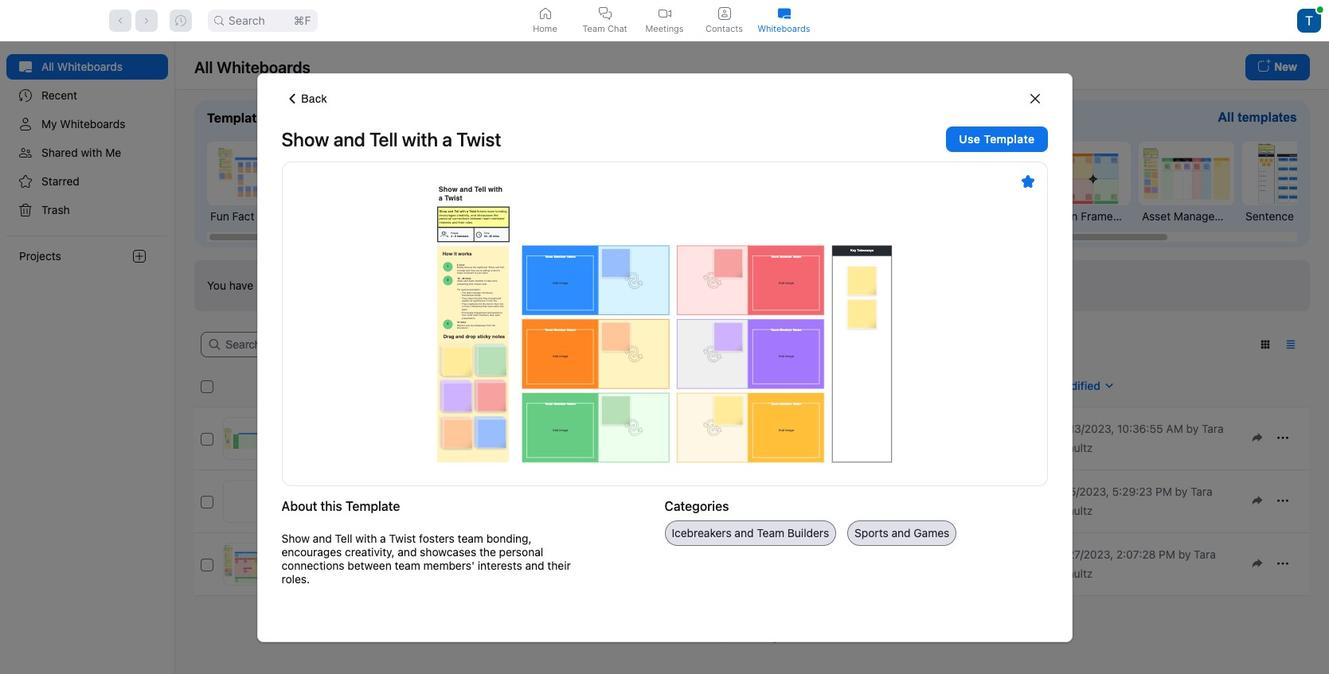 Task type: locate. For each thing, give the bounding box(es) containing it.
home
[[533, 23, 557, 34]]

home small image
[[539, 7, 552, 20]]

meetings
[[646, 23, 684, 34]]

whiteboards button
[[754, 0, 814, 41]]

video on image
[[658, 7, 671, 20], [658, 7, 671, 20]]

meetings button
[[635, 0, 695, 41]]

home button
[[515, 0, 575, 41]]

⌘f
[[294, 13, 311, 27]]

team chat button
[[575, 0, 635, 41]]

search
[[228, 13, 265, 27]]

magnifier image
[[214, 16, 224, 25], [214, 16, 224, 25]]

profile contact image
[[718, 7, 731, 20], [718, 7, 731, 20]]

tab list
[[515, 0, 814, 41]]

online image
[[1317, 6, 1324, 13]]

whiteboard small image
[[778, 7, 791, 20]]

team chat image
[[599, 7, 611, 20]]

contacts button
[[695, 0, 754, 41]]

team
[[583, 23, 605, 34]]



Task type: describe. For each thing, give the bounding box(es) containing it.
tab list containing home
[[515, 0, 814, 41]]

contacts
[[706, 23, 743, 34]]

whiteboard small image
[[778, 7, 791, 20]]

team chat
[[583, 23, 627, 34]]

chat
[[608, 23, 627, 34]]

online image
[[1317, 6, 1324, 13]]

home small image
[[539, 7, 552, 20]]

team chat image
[[599, 7, 611, 20]]

avatar image
[[1298, 8, 1322, 32]]

whiteboards
[[758, 23, 811, 34]]



